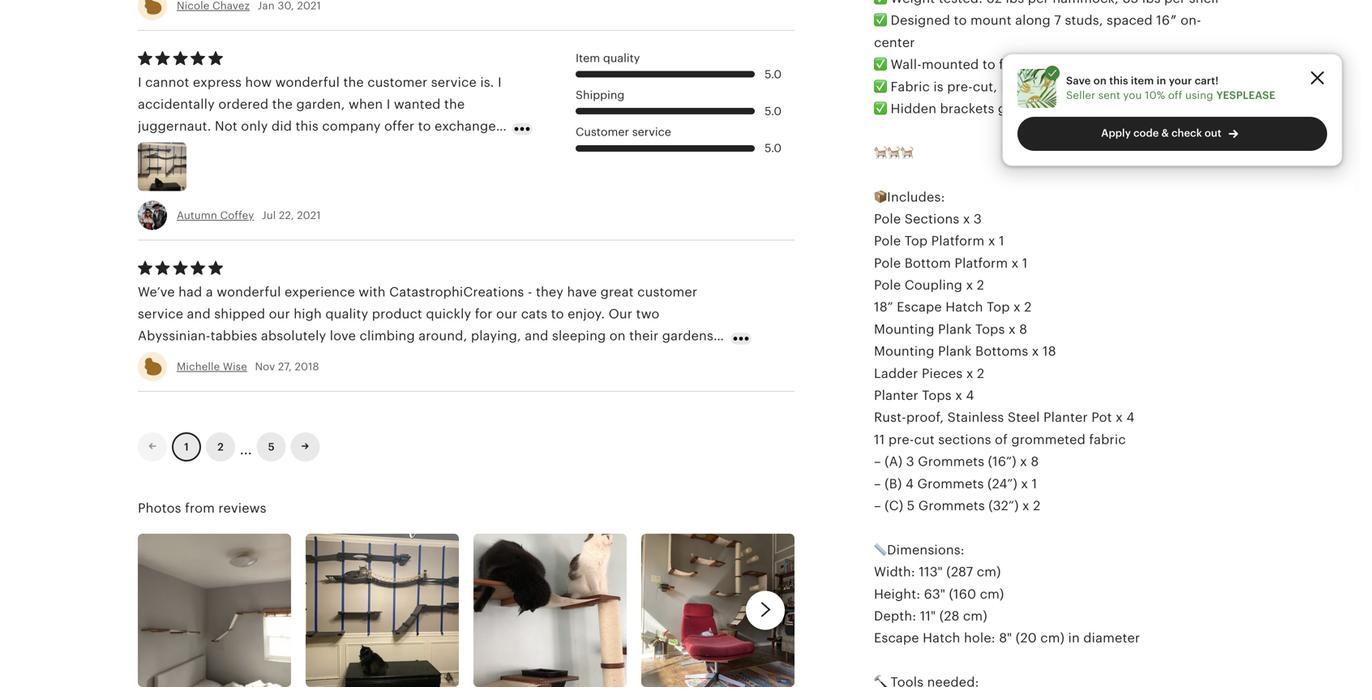 Task type: locate. For each thing, give the bounding box(es) containing it.
0 horizontal spatial in
[[1069, 631, 1081, 645]]

pre- right 11
[[889, 432, 915, 447]]

0 vertical spatial mounting
[[875, 322, 935, 337]]

nov
[[255, 360, 275, 373]]

photos
[[138, 501, 181, 515]]

1 mounting from the top
[[875, 322, 935, 337]]

– left (b)
[[875, 476, 882, 491]]

2 vertical spatial –
[[875, 499, 882, 513]]

✅ left hidden
[[875, 101, 888, 116]]

0 vertical spatial platform
[[932, 234, 985, 248]]

4 right pot
[[1127, 410, 1135, 425]]

shipping
[[576, 89, 625, 101]]

2 vertical spatial 5.0
[[765, 142, 782, 155]]

1 vertical spatial plank
[[939, 344, 972, 359]]

8
[[1020, 322, 1028, 337], [1031, 454, 1040, 469]]

quality
[[604, 52, 640, 65]]

5 link
[[257, 432, 286, 462]]

your up 'off'
[[1170, 75, 1193, 87]]

0 vertical spatial –
[[875, 454, 882, 469]]

0 horizontal spatial tops
[[923, 388, 952, 403]]

0 horizontal spatial planter
[[875, 388, 919, 403]]

out
[[1205, 127, 1222, 139]]

0 horizontal spatial 4
[[906, 476, 914, 491]]

2 left …
[[218, 441, 224, 453]]

3 right sections
[[974, 212, 982, 226]]

grommeted
[[1012, 432, 1086, 447]]

1 5.0 from the top
[[765, 68, 782, 81]]

rust-
[[875, 410, 907, 425]]

– left the (a)
[[875, 454, 882, 469]]

(a)
[[885, 454, 903, 469]]

1 horizontal spatial tops
[[976, 322, 1006, 337]]

tops
[[976, 322, 1006, 337], [923, 388, 952, 403]]

ladder
[[875, 366, 919, 381]]

hole:
[[965, 631, 996, 645]]

1 vertical spatial your
[[1170, 75, 1193, 87]]

grommets
[[918, 454, 985, 469], [918, 476, 985, 491], [919, 499, 986, 513]]

1 vertical spatial escape
[[875, 631, 920, 645]]

escape inside 📏dimensions: width: 113" (287 cm) height: 63" (160 cm) depth: 11" (28 cm) escape hatch hole: 8" (20 cm) in diameter
[[875, 631, 920, 645]]

planter up grommeted
[[1044, 410, 1089, 425]]

hemmed,
[[1002, 79, 1061, 94]]

in
[[1157, 75, 1167, 87], [1069, 631, 1081, 645]]

(16")
[[989, 454, 1017, 469]]

in up 10%
[[1157, 75, 1167, 87]]

2
[[977, 278, 985, 292], [1025, 300, 1032, 315], [978, 366, 985, 381], [218, 441, 224, 453], [1034, 499, 1041, 513]]

✅ left fabric
[[875, 79, 888, 94]]

escape down coupling
[[897, 300, 943, 315]]

0 horizontal spatial 8
[[1020, 322, 1028, 337]]

cart!
[[1195, 75, 1219, 87]]

(b)
[[885, 476, 903, 491]]

1 vertical spatial 5
[[907, 499, 915, 513]]

📏dimensions: width: 113" (287 cm) height: 63" (160 cm) depth: 11" (28 cm) escape hatch hole: 8" (20 cm) in diameter
[[875, 543, 1141, 645]]

2 5.0 from the top
[[765, 105, 782, 118]]

1 vertical spatial –
[[875, 476, 882, 491]]

designed
[[891, 13, 951, 28]]

0 vertical spatial grommets
[[918, 454, 985, 469]]

8 up bottoms
[[1020, 322, 1028, 337]]

(160
[[950, 587, 977, 601]]

cm) right '(160'
[[980, 587, 1005, 601]]

0 vertical spatial pre-
[[948, 79, 973, 94]]

0 horizontal spatial 3
[[907, 454, 915, 469]]

1 horizontal spatial 4
[[967, 388, 975, 403]]

1 horizontal spatial 5
[[907, 499, 915, 513]]

3 5.0 from the top
[[765, 142, 782, 155]]

8 down grommeted
[[1031, 454, 1040, 469]]

1 horizontal spatial to
[[983, 57, 996, 72]]

pre- right is
[[948, 79, 973, 94]]

✅ designed to mount along 7 studs, spaced 16″ on- center ✅ wall-mounted to free up your floor space ✅ fabric is pre-cut, hemmed, removable and washable ✅ hidden brackets give the furniture a floating look
[[875, 13, 1222, 116]]

is
[[934, 79, 944, 94]]

4 right (b)
[[906, 476, 914, 491]]

planter down ladder
[[875, 388, 919, 403]]

1 horizontal spatial planter
[[1044, 410, 1089, 425]]

sections
[[905, 212, 960, 226]]

0 vertical spatial 5.0
[[765, 68, 782, 81]]

from
[[185, 501, 215, 515]]

0 vertical spatial in
[[1157, 75, 1167, 87]]

in inside 📏dimensions: width: 113" (287 cm) height: 63" (160 cm) depth: 11" (28 cm) escape hatch hole: 8" (20 cm) in diameter
[[1069, 631, 1081, 645]]

top
[[905, 234, 928, 248], [987, 300, 1011, 315]]

63"
[[925, 587, 946, 601]]

1 vertical spatial 8
[[1031, 454, 1040, 469]]

to
[[954, 13, 968, 28], [983, 57, 996, 72]]

the
[[1029, 101, 1049, 116]]

1 vertical spatial grommets
[[918, 476, 985, 491]]

michelle
[[177, 360, 220, 373]]

platform up coupling
[[955, 256, 1009, 270]]

1 vertical spatial mounting
[[875, 344, 935, 359]]

1 vertical spatial planter
[[1044, 410, 1089, 425]]

plank
[[939, 322, 972, 337], [939, 344, 972, 359]]

hatch down (28
[[923, 631, 961, 645]]

and
[[1135, 79, 1159, 94]]

8"
[[1000, 631, 1013, 645]]

customer service
[[576, 126, 672, 138]]

1 pole from the top
[[875, 212, 902, 226]]

1 ✅ from the top
[[875, 13, 888, 28]]

2 vertical spatial 4
[[906, 476, 914, 491]]

3 ✅ from the top
[[875, 79, 888, 94]]

tops down pieces
[[923, 388, 952, 403]]

to left mount on the top right of page
[[954, 13, 968, 28]]

3 right the (a)
[[907, 454, 915, 469]]

0 horizontal spatial to
[[954, 13, 968, 28]]

1 horizontal spatial in
[[1157, 75, 1167, 87]]

jul
[[262, 209, 276, 221]]

1 vertical spatial pre-
[[889, 432, 915, 447]]

apply code & check out
[[1102, 127, 1222, 139]]

4 pole from the top
[[875, 278, 902, 292]]

space
[[1113, 57, 1151, 72]]

cut
[[915, 432, 935, 447]]

fabric
[[891, 79, 930, 94]]

0 vertical spatial 3
[[974, 212, 982, 226]]

0 vertical spatial top
[[905, 234, 928, 248]]

your
[[1048, 57, 1077, 72], [1170, 75, 1193, 87]]

escape down depth:
[[875, 631, 920, 645]]

4 up stainless
[[967, 388, 975, 403]]

2 horizontal spatial 4
[[1127, 410, 1135, 425]]

0 vertical spatial your
[[1048, 57, 1077, 72]]

coupling
[[905, 278, 963, 292]]

7
[[1055, 13, 1062, 28]]

tops up bottoms
[[976, 322, 1006, 337]]

0 vertical spatial planter
[[875, 388, 919, 403]]

✅ left wall-
[[875, 57, 888, 72]]

– left (c)
[[875, 499, 882, 513]]

cm) up hole:
[[964, 609, 988, 623]]

top up bottom
[[905, 234, 928, 248]]

✅ up the center
[[875, 13, 888, 28]]

platform down sections
[[932, 234, 985, 248]]

(28
[[940, 609, 960, 623]]

0 horizontal spatial top
[[905, 234, 928, 248]]

…
[[240, 435, 252, 459]]

1 vertical spatial top
[[987, 300, 1011, 315]]

seller
[[1067, 89, 1096, 101]]

sections
[[939, 432, 992, 447]]

mounted
[[922, 57, 980, 72]]

hatch down coupling
[[946, 300, 984, 315]]

up
[[1028, 57, 1045, 72]]

stainless
[[948, 410, 1005, 425]]

a
[[1112, 101, 1119, 116]]

pole
[[875, 212, 902, 226], [875, 234, 902, 248], [875, 256, 902, 270], [875, 278, 902, 292]]

1 horizontal spatial pre-
[[948, 79, 973, 94]]

cm) right (20
[[1041, 631, 1065, 645]]

platform
[[932, 234, 985, 248], [955, 256, 1009, 270]]

2018
[[295, 360, 319, 373]]

cm) right (287
[[977, 565, 1002, 579]]

mounting up ladder
[[875, 344, 935, 359]]

autumn
[[177, 209, 217, 221]]

your inside ✅ designed to mount along 7 studs, spaced 16″ on- center ✅ wall-mounted to free up your floor space ✅ fabric is pre-cut, hemmed, removable and washable ✅ hidden brackets give the furniture a floating look
[[1048, 57, 1077, 72]]

🐈🐈🐈
[[875, 146, 914, 160]]

escape
[[897, 300, 943, 315], [875, 631, 920, 645]]

1 horizontal spatial 3
[[974, 212, 982, 226]]

in left diameter
[[1069, 631, 1081, 645]]

to up cut,
[[983, 57, 996, 72]]

11"
[[921, 609, 936, 623]]

you
[[1124, 89, 1143, 101]]

1 vertical spatial to
[[983, 57, 996, 72]]

3
[[974, 212, 982, 226], [907, 454, 915, 469]]

5 right …
[[268, 441, 275, 453]]

your up save
[[1048, 57, 1077, 72]]

0 horizontal spatial your
[[1048, 57, 1077, 72]]

5 right (c)
[[907, 499, 915, 513]]

in inside save on this item in your cart! seller sent you 10% off using yesplease
[[1157, 75, 1167, 87]]

3 – from the top
[[875, 499, 882, 513]]

0 horizontal spatial 5
[[268, 441, 275, 453]]

top up bottoms
[[987, 300, 1011, 315]]

0 vertical spatial plank
[[939, 322, 972, 337]]

0 vertical spatial escape
[[897, 300, 943, 315]]

escape inside 📦includes: pole sections x 3 pole top platform x 1 pole bottom platform x 1 pole coupling x 2 18" escape hatch top x 2 mounting plank tops x 8 mounting plank bottoms x 18 ladder pieces x 2 planter tops x 4 rust-proof, stainless steel planter pot x 4 11 pre-cut sections of grommeted fabric – (a) 3 grommets (16") x 8 – (b) 4 grommets (24") x 1 – (c) 5 grommets (32") x 2
[[897, 300, 943, 315]]

1 vertical spatial in
[[1069, 631, 1081, 645]]

&
[[1162, 127, 1170, 139]]

–
[[875, 454, 882, 469], [875, 476, 882, 491], [875, 499, 882, 513]]

(287
[[947, 565, 974, 579]]

along
[[1016, 13, 1051, 28]]

16″
[[1157, 13, 1178, 28]]

1 horizontal spatial 8
[[1031, 454, 1040, 469]]

item quality
[[576, 52, 640, 65]]

item
[[576, 52, 601, 65]]

mounting down "18""
[[875, 322, 935, 337]]

4
[[967, 388, 975, 403], [1127, 410, 1135, 425], [906, 476, 914, 491]]

0 horizontal spatial pre-
[[889, 432, 915, 447]]

2 pole from the top
[[875, 234, 902, 248]]

1 vertical spatial 5.0
[[765, 105, 782, 118]]

1 horizontal spatial your
[[1170, 75, 1193, 87]]

2 right (32")
[[1034, 499, 1041, 513]]

x
[[964, 212, 971, 226], [989, 234, 996, 248], [1012, 256, 1019, 270], [967, 278, 974, 292], [1014, 300, 1021, 315], [1009, 322, 1016, 337], [1033, 344, 1040, 359], [967, 366, 974, 381], [956, 388, 963, 403], [1116, 410, 1124, 425], [1021, 454, 1028, 469], [1022, 476, 1029, 491], [1023, 499, 1030, 513]]

0 vertical spatial hatch
[[946, 300, 984, 315]]

mounting
[[875, 322, 935, 337], [875, 344, 935, 359]]

1 vertical spatial hatch
[[923, 631, 961, 645]]



Task type: vqa. For each thing, say whether or not it's contained in the screenshot.
"–"
yes



Task type: describe. For each thing, give the bounding box(es) containing it.
1 vertical spatial tops
[[923, 388, 952, 403]]

autumn coffey link
[[177, 209, 254, 221]]

2 vertical spatial grommets
[[919, 499, 986, 513]]

1 – from the top
[[875, 454, 882, 469]]

on-
[[1181, 13, 1202, 28]]

(20
[[1016, 631, 1037, 645]]

of
[[995, 432, 1008, 447]]

height:
[[875, 587, 921, 601]]

floating
[[1123, 101, 1171, 116]]

5.0 for service
[[765, 142, 782, 155]]

1 vertical spatial 4
[[1127, 410, 1135, 425]]

0 vertical spatial 5
[[268, 441, 275, 453]]

item
[[1132, 75, 1155, 87]]

bottoms
[[976, 344, 1029, 359]]

27,
[[278, 360, 292, 373]]

save on this item in your cart! seller sent you 10% off using yesplease
[[1067, 75, 1276, 101]]

22,
[[279, 209, 294, 221]]

apply
[[1102, 127, 1132, 139]]

18"
[[875, 300, 894, 315]]

10%
[[1146, 89, 1166, 101]]

📏dimensions:
[[875, 543, 965, 557]]

mount
[[971, 13, 1012, 28]]

1 link
[[172, 432, 201, 462]]

1 horizontal spatial top
[[987, 300, 1011, 315]]

0 vertical spatial 4
[[967, 388, 975, 403]]

width:
[[875, 565, 916, 579]]

(32")
[[989, 499, 1019, 513]]

free
[[1000, 57, 1025, 72]]

michelle wise link
[[177, 360, 247, 373]]

1 vertical spatial platform
[[955, 256, 1009, 270]]

brackets
[[941, 101, 995, 116]]

2 right coupling
[[977, 278, 985, 292]]

hatch inside 📦includes: pole sections x 3 pole top platform x 1 pole bottom platform x 1 pole coupling x 2 18" escape hatch top x 2 mounting plank tops x 8 mounting plank bottoms x 18 ladder pieces x 2 planter tops x 4 rust-proof, stainless steel planter pot x 4 11 pre-cut sections of grommeted fabric – (a) 3 grommets (16") x 8 – (b) 4 grommets (24") x 1 – (c) 5 grommets (32") x 2
[[946, 300, 984, 315]]

1 plank from the top
[[939, 322, 972, 337]]

your inside save on this item in your cart! seller sent you 10% off using yesplease
[[1170, 75, 1193, 87]]

11
[[875, 432, 885, 447]]

2021
[[297, 209, 321, 221]]

code
[[1134, 127, 1160, 139]]

spaced
[[1107, 13, 1153, 28]]

on
[[1094, 75, 1107, 87]]

removable
[[1065, 79, 1132, 94]]

hatch inside 📏dimensions: width: 113" (287 cm) height: 63" (160 cm) depth: 11" (28 cm) escape hatch hole: 8" (20 cm) in diameter
[[923, 631, 961, 645]]

look
[[1175, 101, 1202, 116]]

2 plank from the top
[[939, 344, 972, 359]]

pot
[[1092, 410, 1113, 425]]

save
[[1067, 75, 1092, 87]]

113"
[[919, 565, 943, 579]]

2 up bottoms
[[1025, 300, 1032, 315]]

4 ✅ from the top
[[875, 101, 888, 116]]

center
[[875, 35, 916, 50]]

photos from reviews
[[138, 501, 267, 515]]

2 – from the top
[[875, 476, 882, 491]]

service
[[633, 126, 672, 138]]

0 vertical spatial to
[[954, 13, 968, 28]]

check
[[1172, 127, 1203, 139]]

pre- inside ✅ designed to mount along 7 studs, spaced 16″ on- center ✅ wall-mounted to free up your floor space ✅ fabric is pre-cut, hemmed, removable and washable ✅ hidden brackets give the furniture a floating look
[[948, 79, 973, 94]]

18
[[1043, 344, 1057, 359]]

michelle wise nov 27, 2018
[[177, 360, 319, 373]]

1 vertical spatial 3
[[907, 454, 915, 469]]

2 ✅ from the top
[[875, 57, 888, 72]]

diameter
[[1084, 631, 1141, 645]]

0 vertical spatial tops
[[976, 322, 1006, 337]]

pieces
[[922, 366, 963, 381]]

sent
[[1099, 89, 1121, 101]]

reviews
[[219, 501, 267, 515]]

pre- inside 📦includes: pole sections x 3 pole top platform x 1 pole bottom platform x 1 pole coupling x 2 18" escape hatch top x 2 mounting plank tops x 8 mounting plank bottoms x 18 ladder pieces x 2 planter tops x 4 rust-proof, stainless steel planter pot x 4 11 pre-cut sections of grommeted fabric – (a) 3 grommets (16") x 8 – (b) 4 grommets (24") x 1 – (c) 5 grommets (32") x 2
[[889, 432, 915, 447]]

(24")
[[988, 476, 1018, 491]]

(c)
[[885, 499, 904, 513]]

cut,
[[973, 79, 998, 94]]

0 vertical spatial 8
[[1020, 322, 1028, 337]]

washable
[[1163, 79, 1222, 94]]

floor
[[1080, 57, 1110, 72]]

wise
[[223, 360, 247, 373]]

📦includes:
[[875, 190, 946, 204]]

5 inside 📦includes: pole sections x 3 pole top platform x 1 pole bottom platform x 1 pole coupling x 2 18" escape hatch top x 2 mounting plank tops x 8 mounting plank bottoms x 18 ladder pieces x 2 planter tops x 4 rust-proof, stainless steel planter pot x 4 11 pre-cut sections of grommeted fabric – (a) 3 grommets (16") x 8 – (b) 4 grommets (24") x 1 – (c) 5 grommets (32") x 2
[[907, 499, 915, 513]]

fabric
[[1090, 432, 1127, 447]]

studs,
[[1066, 13, 1104, 28]]

coffey
[[220, 209, 254, 221]]

yesplease
[[1217, 89, 1276, 101]]

proof,
[[907, 410, 944, 425]]

using
[[1186, 89, 1214, 101]]

off
[[1169, 89, 1183, 101]]

customer
[[576, 126, 630, 138]]

give
[[999, 101, 1025, 116]]

2 mounting from the top
[[875, 344, 935, 359]]

view details of this review photo by autumn coffey image
[[138, 142, 187, 191]]

2 link
[[206, 432, 235, 462]]

5.0 for quality
[[765, 68, 782, 81]]

3 pole from the top
[[875, 256, 902, 270]]

autumn coffey jul 22, 2021
[[177, 209, 321, 221]]

apply code & check out link
[[1018, 117, 1328, 151]]

this
[[1110, 75, 1129, 87]]

steel
[[1008, 410, 1041, 425]]

2 down bottoms
[[978, 366, 985, 381]]



